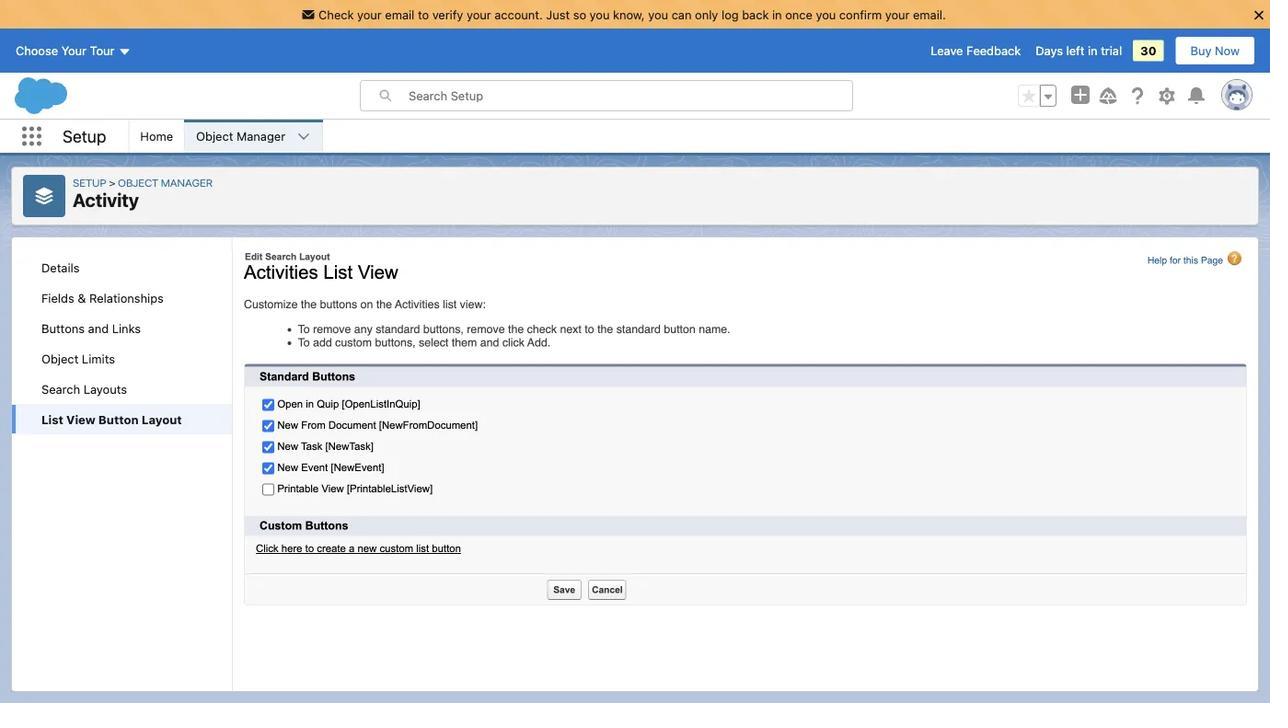 Task type: describe. For each thing, give the bounding box(es) containing it.
buttons and links link
[[12, 313, 232, 343]]

feedback
[[967, 44, 1021, 58]]

buy now button
[[1175, 36, 1256, 65]]

fields & relationships link
[[12, 283, 232, 313]]

details
[[41, 261, 80, 274]]

once
[[786, 7, 813, 21]]

1 vertical spatial setup
[[73, 176, 106, 189]]

1 vertical spatial manager
[[161, 176, 213, 189]]

choose your tour button
[[15, 36, 132, 65]]

so
[[573, 7, 587, 21]]

button
[[98, 413, 139, 426]]

0 vertical spatial object manager
[[196, 129, 286, 143]]

object for bottommost object manager link
[[118, 176, 158, 189]]

0 vertical spatial setup
[[63, 126, 106, 146]]

home
[[140, 129, 173, 143]]

1 vertical spatial object manager
[[118, 176, 213, 189]]

Search Setup text field
[[409, 81, 853, 111]]

view
[[66, 413, 95, 426]]

0 vertical spatial in
[[773, 7, 782, 21]]

your
[[61, 44, 87, 58]]

home link
[[129, 120, 184, 153]]

list view button layout link
[[12, 404, 232, 435]]

object for object limits link
[[41, 352, 79, 366]]

relationships
[[89, 291, 164, 305]]

search layouts
[[41, 382, 127, 396]]

leave feedback link
[[931, 44, 1021, 58]]

back
[[742, 7, 769, 21]]

fields & relationships
[[41, 291, 164, 305]]

buy now
[[1191, 44, 1240, 58]]

setup link
[[73, 176, 118, 189]]

check
[[319, 7, 354, 21]]

know,
[[613, 7, 645, 21]]

confirm
[[840, 7, 882, 21]]

log
[[722, 7, 739, 21]]

2 you from the left
[[648, 7, 669, 21]]

days left in trial
[[1036, 44, 1123, 58]]

1 you from the left
[[590, 7, 610, 21]]

account.
[[495, 7, 543, 21]]

email
[[385, 7, 415, 21]]

just
[[546, 7, 570, 21]]

can
[[672, 7, 692, 21]]

object limits link
[[12, 343, 232, 374]]

only
[[695, 7, 719, 21]]

buttons
[[41, 321, 85, 335]]

links
[[112, 321, 141, 335]]



Task type: vqa. For each thing, say whether or not it's contained in the screenshot.
Assets
no



Task type: locate. For each thing, give the bounding box(es) containing it.
3 you from the left
[[816, 7, 836, 21]]

trial
[[1101, 44, 1123, 58]]

in
[[773, 7, 782, 21], [1088, 44, 1098, 58]]

choose
[[16, 44, 58, 58]]

you left can
[[648, 7, 669, 21]]

0 horizontal spatial manager
[[161, 176, 213, 189]]

in right left
[[1088, 44, 1098, 58]]

2 your from the left
[[467, 7, 491, 21]]

details link
[[12, 252, 232, 283]]

object
[[196, 129, 233, 143], [118, 176, 158, 189], [41, 352, 79, 366]]

30
[[1141, 44, 1157, 58]]

2 horizontal spatial you
[[816, 7, 836, 21]]

you right once
[[816, 7, 836, 21]]

object limits
[[41, 352, 115, 366]]

setup up 'activity'
[[73, 176, 106, 189]]

leave
[[931, 44, 964, 58]]

check your email to verify your account. just so you know, you can only log back in once you confirm your email.
[[319, 7, 946, 21]]

list view button layout
[[41, 413, 182, 426]]

1 horizontal spatial you
[[648, 7, 669, 21]]

object manager right home
[[196, 129, 286, 143]]

object inside object limits link
[[41, 352, 79, 366]]

your
[[357, 7, 382, 21], [467, 7, 491, 21], [886, 7, 910, 21]]

days
[[1036, 44, 1063, 58]]

layouts
[[84, 382, 127, 396]]

0 horizontal spatial your
[[357, 7, 382, 21]]

1 horizontal spatial your
[[467, 7, 491, 21]]

object up search
[[41, 352, 79, 366]]

leave feedback
[[931, 44, 1021, 58]]

object up 'activity'
[[118, 176, 158, 189]]

your left 'email.'
[[886, 7, 910, 21]]

object right home
[[196, 129, 233, 143]]

object manager
[[196, 129, 286, 143], [118, 176, 213, 189]]

object manager down home link at the left top
[[118, 176, 213, 189]]

now
[[1215, 44, 1240, 58]]

your right verify
[[467, 7, 491, 21]]

fields
[[41, 291, 74, 305]]

3 your from the left
[[886, 7, 910, 21]]

object manager link right home
[[185, 120, 297, 153]]

0 horizontal spatial you
[[590, 7, 610, 21]]

your left email
[[357, 7, 382, 21]]

tour
[[90, 44, 115, 58]]

1 your from the left
[[357, 7, 382, 21]]

email.
[[913, 7, 946, 21]]

1 horizontal spatial in
[[1088, 44, 1098, 58]]

0 vertical spatial object
[[196, 129, 233, 143]]

group
[[1018, 85, 1057, 107]]

tab list containing details
[[12, 252, 232, 435]]

setup
[[63, 126, 106, 146], [73, 176, 106, 189]]

object manager link
[[185, 120, 297, 153], [118, 176, 213, 189]]

left
[[1067, 44, 1085, 58]]

1 vertical spatial object
[[118, 176, 158, 189]]

tab list
[[12, 252, 232, 435]]

activity
[[73, 189, 139, 211]]

0 vertical spatial manager
[[237, 129, 286, 143]]

you right so at the top of page
[[590, 7, 610, 21]]

buy
[[1191, 44, 1212, 58]]

layout
[[142, 413, 182, 426]]

1 vertical spatial in
[[1088, 44, 1098, 58]]

search
[[41, 382, 80, 396]]

1 horizontal spatial manager
[[237, 129, 286, 143]]

&
[[78, 291, 86, 305]]

verify
[[432, 7, 463, 21]]

2 horizontal spatial your
[[886, 7, 910, 21]]

search layouts link
[[12, 374, 232, 404]]

object manager link down home link at the left top
[[118, 176, 213, 189]]

buttons and links
[[41, 321, 141, 335]]

1 vertical spatial object manager link
[[118, 176, 213, 189]]

you
[[590, 7, 610, 21], [648, 7, 669, 21], [816, 7, 836, 21]]

choose your tour
[[16, 44, 115, 58]]

1 horizontal spatial object
[[118, 176, 158, 189]]

object inside object manager link
[[196, 129, 233, 143]]

manager
[[237, 129, 286, 143], [161, 176, 213, 189]]

2 horizontal spatial object
[[196, 129, 233, 143]]

0 horizontal spatial in
[[773, 7, 782, 21]]

0 vertical spatial object manager link
[[185, 120, 297, 153]]

to
[[418, 7, 429, 21]]

0 horizontal spatial object
[[41, 352, 79, 366]]

setup up setup link
[[63, 126, 106, 146]]

2 vertical spatial object
[[41, 352, 79, 366]]

in right back
[[773, 7, 782, 21]]

list
[[41, 413, 63, 426]]

and
[[88, 321, 109, 335]]

limits
[[82, 352, 115, 366]]



